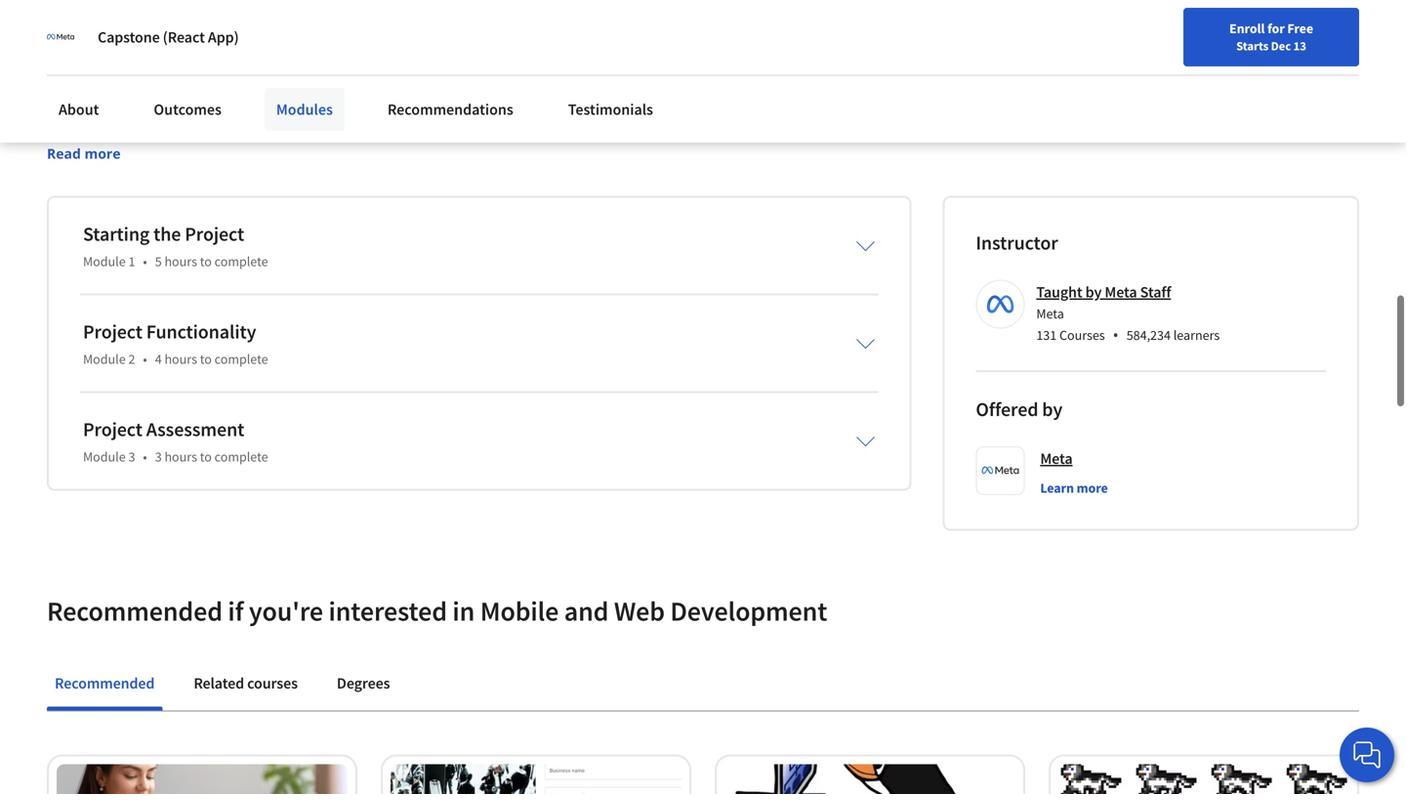 Task type: vqa. For each thing, say whether or not it's contained in the screenshot.
middle and
yes



Task type: locate. For each thing, give the bounding box(es) containing it.
1 vertical spatial course
[[76, 68, 119, 87]]

you
[[176, 68, 200, 87], [455, 89, 479, 107]]

outcomes
[[154, 100, 222, 119]]

1 horizontal spatial courses
[[645, 89, 694, 107]]

a
[[189, 89, 197, 107]]

covered
[[516, 89, 567, 107]]

and up 'your'
[[293, 89, 317, 107]]

to inside 'project functionality module 2 • 4 hours to complete'
[[200, 350, 212, 368]]

meta up 131
[[1037, 305, 1064, 323]]

1 horizontal spatial by
[[1043, 397, 1063, 422]]

1 vertical spatial you
[[455, 89, 479, 107]]

3 complete from the top
[[215, 448, 268, 466]]

free
[[1288, 20, 1314, 37]]

hours for assessment
[[165, 448, 197, 466]]

meta left staff
[[1105, 283, 1138, 302]]

read more button
[[47, 143, 121, 164]]

courses down real-
[[645, 89, 694, 107]]

program
[[457, 68, 513, 87]]

0 vertical spatial recommended
[[47, 594, 223, 628]]

1 vertical spatial project
[[83, 320, 142, 344]]

authentic
[[603, 68, 663, 87]]

courses
[[1060, 326, 1105, 344]]

demonstrate
[[220, 68, 302, 87]]

read more
[[47, 144, 121, 163]]

hours inside "project assessment module 3 • 3 hours to complete"
[[165, 448, 197, 466]]

chat with us image
[[1352, 739, 1383, 771]]

1 vertical spatial recommended
[[55, 674, 155, 693]]

courses right related
[[247, 674, 298, 693]]

project functionality module 2 • 4 hours to complete
[[83, 320, 268, 368]]

hours for functionality
[[165, 350, 197, 368]]

3
[[163, 9, 177, 43], [128, 448, 135, 466], [155, 448, 162, 466]]

course up module
[[76, 68, 119, 87]]

2 complete from the top
[[215, 350, 268, 368]]

2 vertical spatial project
[[83, 417, 142, 442]]

courses
[[645, 89, 694, 107], [247, 674, 298, 693]]

project up the 2
[[83, 320, 142, 344]]

hours inside 'project functionality module 2 • 4 hours to complete'
[[165, 350, 197, 368]]

0 horizontal spatial more
[[84, 144, 121, 163]]

to inside this course enables you to demonstrate multiple skills from this program by solving an authentic real-world problem. each module includes a brief recap of, and links to, content that you have covered in previous courses in this program. the course capstone project will test your knowledge and understanding in mobile development using react native.
[[203, 68, 216, 87]]

to inside "project assessment module 3 • 3 hours to complete"
[[200, 448, 212, 466]]

1 vertical spatial by
[[1086, 283, 1102, 302]]

by
[[517, 68, 532, 87], [1086, 283, 1102, 302], [1043, 397, 1063, 422]]

module inside 'project functionality module 2 • 4 hours to complete'
[[83, 350, 126, 368]]

0 horizontal spatial courses
[[247, 674, 298, 693]]

by up 'covered'
[[517, 68, 532, 87]]

0 vertical spatial project
[[185, 222, 244, 246]]

this up that
[[431, 68, 454, 87]]

0 vertical spatial module
[[83, 253, 126, 270]]

1 horizontal spatial and
[[390, 109, 414, 128]]

more right learn
[[1077, 479, 1108, 497]]

module for project functionality
[[83, 350, 126, 368]]

1 complete from the top
[[215, 253, 268, 270]]

meta
[[1105, 283, 1138, 302], [1037, 305, 1064, 323], [1041, 449, 1073, 469]]

capstone down includes
[[121, 109, 181, 128]]

this up react
[[713, 89, 736, 107]]

1 vertical spatial hours
[[165, 350, 197, 368]]

• inside starting the project module 1 • 5 hours to complete
[[143, 253, 147, 270]]

recommendation tabs tab list
[[47, 660, 1360, 711]]

in up the multiple
[[288, 9, 311, 43]]

0 vertical spatial complete
[[215, 253, 268, 270]]

recap
[[234, 89, 270, 107]]

2 hours from the top
[[165, 350, 197, 368]]

• left 4
[[143, 350, 147, 368]]

complete inside starting the project module 1 • 5 hours to complete
[[215, 253, 268, 270]]

0 vertical spatial by
[[517, 68, 532, 87]]

2 vertical spatial meta
[[1041, 449, 1073, 469]]

this up the multiple
[[316, 9, 360, 43]]

world
[[695, 68, 732, 87]]

0 vertical spatial hours
[[165, 253, 197, 270]]

2 vertical spatial by
[[1043, 397, 1063, 422]]

1
[[128, 253, 135, 270]]

0 vertical spatial and
[[293, 89, 317, 107]]

by right taught
[[1086, 283, 1102, 302]]

instructor
[[976, 231, 1058, 255]]

this
[[47, 68, 73, 87]]

the
[[153, 222, 181, 246]]

learn more
[[1041, 479, 1108, 497]]

1 horizontal spatial more
[[1077, 479, 1108, 497]]

1 vertical spatial more
[[1077, 479, 1108, 497]]

complete down 'assessment'
[[215, 448, 268, 466]]

2 vertical spatial hours
[[165, 448, 197, 466]]

1 vertical spatial this
[[431, 68, 454, 87]]

offered
[[976, 397, 1039, 422]]

2 vertical spatial complete
[[215, 448, 268, 466]]

have
[[482, 89, 513, 107]]

1 vertical spatial complete
[[215, 350, 268, 368]]

outcomes link
[[142, 88, 233, 131]]

complete inside "project assessment module 3 • 3 hours to complete"
[[215, 448, 268, 466]]

2 horizontal spatial this
[[713, 89, 736, 107]]

hours
[[165, 253, 197, 270], [165, 350, 197, 368], [165, 448, 197, 466]]

project assessment module 3 • 3 hours to complete
[[83, 417, 268, 466]]

1 vertical spatial capstone
[[121, 109, 181, 128]]

related courses button
[[186, 660, 306, 707]]

2 horizontal spatial and
[[564, 594, 609, 628]]

0 horizontal spatial 3
[[128, 448, 135, 466]]

project
[[185, 222, 244, 246], [83, 320, 142, 344], [83, 417, 142, 442]]

to right 5 on the left top of page
[[200, 253, 212, 270]]

in down 'covered'
[[515, 109, 527, 128]]

hours right 4
[[165, 350, 197, 368]]

module
[[83, 253, 126, 270], [83, 350, 126, 368], [83, 448, 126, 466]]

project inside 'project functionality module 2 • 4 hours to complete'
[[83, 320, 142, 344]]

meta image
[[47, 23, 74, 51]]

2 vertical spatial this
[[713, 89, 736, 107]]

multiple
[[306, 68, 358, 87]]

to down 'assessment'
[[200, 448, 212, 466]]

1 vertical spatial meta
[[1037, 305, 1064, 323]]

recommended inside button
[[55, 674, 155, 693]]

course up from
[[365, 9, 442, 43]]

3 hours from the top
[[165, 448, 197, 466]]

1 hours from the top
[[165, 253, 197, 270]]

• left 5 on the left top of page
[[143, 253, 147, 270]]

0 vertical spatial courses
[[645, 89, 694, 107]]

recommended for recommended
[[55, 674, 155, 693]]

in down world
[[698, 89, 710, 107]]

are
[[120, 9, 157, 43]]

related
[[194, 674, 244, 693]]

1 vertical spatial module
[[83, 350, 126, 368]]

capstone (react app)
[[98, 27, 239, 47]]

more
[[84, 144, 121, 163], [1077, 479, 1108, 497]]

by for offered by
[[1043, 397, 1063, 422]]

real-
[[667, 68, 695, 87]]

meta up learn
[[1041, 449, 1073, 469]]

0 vertical spatial this
[[316, 9, 360, 43]]

module inside "project assessment module 3 • 3 hours to complete"
[[83, 448, 126, 466]]

the
[[47, 109, 71, 128]]

by inside this course enables you to demonstrate multiple skills from this program by solving an authentic real-world problem. each module includes a brief recap of, and links to, content that you have covered in previous courses in this program. the course capstone project will test your knowledge and understanding in mobile development using react native.
[[517, 68, 532, 87]]

this course enables you to demonstrate multiple skills from this program by solving an authentic real-world problem. each module includes a brief recap of, and links to, content that you have covered in previous courses in this program. the course capstone project will test your knowledge and understanding in mobile development using react native.
[[47, 68, 803, 128]]

capstone
[[98, 27, 160, 47], [121, 109, 181, 128]]

program.
[[740, 89, 799, 107]]

project for project assessment
[[83, 417, 142, 442]]

course down module
[[74, 109, 117, 128]]

to down functionality
[[200, 350, 212, 368]]

to up brief in the top of the page
[[203, 68, 216, 87]]

by right "offered"
[[1043, 397, 1063, 422]]

courses inside 'button'
[[247, 674, 298, 693]]

complete inside 'project functionality module 2 • 4 hours to complete'
[[215, 350, 268, 368]]

you up understanding on the top left
[[455, 89, 479, 107]]

1 horizontal spatial this
[[431, 68, 454, 87]]

13
[[1294, 38, 1307, 54]]

complete down functionality
[[215, 350, 268, 368]]

• left 584,234
[[1113, 325, 1119, 346]]

2 vertical spatial and
[[564, 594, 609, 628]]

project inside "project assessment module 3 • 3 hours to complete"
[[83, 417, 142, 442]]

by for taught by meta staff meta 131 courses • 584,234 learners
[[1086, 283, 1102, 302]]

• down 'assessment'
[[143, 448, 147, 466]]

project inside starting the project module 1 • 5 hours to complete
[[185, 222, 244, 246]]

there are 3 modules in this course
[[47, 9, 442, 43]]

recommendations
[[388, 100, 514, 119]]

0 horizontal spatial you
[[176, 68, 200, 87]]

and down content on the left of the page
[[390, 109, 414, 128]]

by inside taught by meta staff meta 131 courses • 584,234 learners
[[1086, 283, 1102, 302]]

project right the
[[185, 222, 244, 246]]

project down the 2
[[83, 417, 142, 442]]

hours down 'assessment'
[[165, 448, 197, 466]]

2 horizontal spatial by
[[1086, 283, 1102, 302]]

web
[[614, 594, 665, 628]]

course
[[365, 9, 442, 43], [76, 68, 119, 87], [74, 109, 117, 128]]

module for project assessment
[[83, 448, 126, 466]]

mobile
[[530, 109, 574, 128]]

there
[[47, 9, 114, 43]]

module
[[81, 89, 129, 107]]

enroll
[[1230, 20, 1265, 37]]

taught by meta staff link
[[1037, 283, 1171, 302]]

0 horizontal spatial by
[[517, 68, 532, 87]]

native.
[[742, 109, 787, 128]]

project for project functionality
[[83, 320, 142, 344]]

your
[[285, 109, 314, 128]]

3 module from the top
[[83, 448, 126, 466]]

to
[[203, 68, 216, 87], [200, 253, 212, 270], [200, 350, 212, 368], [200, 448, 212, 466]]

starting the project module 1 • 5 hours to complete
[[83, 222, 268, 270]]

and left web
[[564, 594, 609, 628]]

menu item
[[1033, 20, 1159, 83]]

1 horizontal spatial 3
[[155, 448, 162, 466]]

in left mobile
[[453, 594, 475, 628]]

hours right 5 on the left top of page
[[165, 253, 197, 270]]

1 vertical spatial courses
[[247, 674, 298, 693]]

enables
[[123, 68, 173, 87]]

capstone up enables
[[98, 27, 160, 47]]

•
[[143, 253, 147, 270], [1113, 325, 1119, 346], [143, 350, 147, 368], [143, 448, 147, 466]]

learners
[[1174, 326, 1220, 344]]

2 vertical spatial module
[[83, 448, 126, 466]]

complete up functionality
[[215, 253, 268, 270]]

0 horizontal spatial this
[[316, 9, 360, 43]]

0 vertical spatial you
[[176, 68, 200, 87]]

more right read
[[84, 144, 121, 163]]

staff
[[1141, 283, 1171, 302]]

assessment
[[146, 417, 244, 442]]

• inside "project assessment module 3 • 3 hours to complete"
[[143, 448, 147, 466]]

1 module from the top
[[83, 253, 126, 270]]

recommended
[[47, 594, 223, 628], [55, 674, 155, 693]]

from
[[396, 68, 427, 87]]

you up a
[[176, 68, 200, 87]]

2 module from the top
[[83, 350, 126, 368]]

0 vertical spatial more
[[84, 144, 121, 163]]



Task type: describe. For each thing, give the bounding box(es) containing it.
you're
[[249, 594, 323, 628]]

in down solving
[[571, 89, 583, 107]]

related courses
[[194, 674, 298, 693]]

solving
[[535, 68, 580, 87]]

complete for project assessment
[[215, 448, 268, 466]]

app)
[[208, 27, 239, 47]]

about link
[[47, 88, 111, 131]]

read
[[47, 144, 81, 163]]

hours inside starting the project module 1 • 5 hours to complete
[[165, 253, 197, 270]]

skills
[[362, 68, 392, 87]]

understanding
[[418, 109, 511, 128]]

0 vertical spatial capstone
[[98, 27, 160, 47]]

development
[[670, 594, 828, 628]]

development
[[578, 109, 662, 128]]

will
[[233, 109, 254, 128]]

complete for project functionality
[[215, 350, 268, 368]]

using
[[666, 109, 700, 128]]

2 vertical spatial course
[[74, 109, 117, 128]]

project
[[184, 109, 229, 128]]

taught
[[1037, 283, 1083, 302]]

131
[[1037, 326, 1057, 344]]

modules
[[276, 100, 333, 119]]

capstone inside this course enables you to demonstrate multiple skills from this program by solving an authentic real-world problem. each module includes a brief recap of, and links to, content that you have covered in previous courses in this program. the course capstone project will test your knowledge and understanding in mobile development using react native.
[[121, 109, 181, 128]]

1 vertical spatial and
[[390, 109, 414, 128]]

starts
[[1237, 38, 1269, 54]]

learn
[[1041, 479, 1074, 497]]

coursera image
[[23, 16, 147, 47]]

starting
[[83, 222, 150, 246]]

learn more button
[[1041, 478, 1108, 498]]

for
[[1268, 20, 1285, 37]]

testimonials link
[[557, 88, 665, 131]]

to inside starting the project module 1 • 5 hours to complete
[[200, 253, 212, 270]]

meta link
[[1041, 447, 1073, 471]]

taught by meta staff meta 131 courses • 584,234 learners
[[1037, 283, 1220, 346]]

584,234
[[1127, 326, 1171, 344]]

recommended if you're interested in mobile and web development
[[47, 594, 828, 628]]

includes
[[133, 89, 186, 107]]

courses inside this course enables you to demonstrate multiple skills from this program by solving an authentic real-world problem. each module includes a brief recap of, and links to, content that you have covered in previous courses in this program. the course capstone project will test your knowledge and understanding in mobile development using react native.
[[645, 89, 694, 107]]

(react
[[163, 27, 205, 47]]

• inside taught by meta staff meta 131 courses • 584,234 learners
[[1113, 325, 1119, 346]]

degrees button
[[329, 660, 398, 707]]

to,
[[353, 89, 370, 107]]

functionality
[[146, 320, 256, 344]]

more for learn more
[[1077, 479, 1108, 497]]

if
[[228, 594, 244, 628]]

offered by
[[976, 397, 1063, 422]]

taught by meta staff image
[[979, 283, 1022, 326]]

5
[[155, 253, 162, 270]]

modules link
[[265, 88, 345, 131]]

content
[[373, 89, 422, 107]]

each
[[47, 89, 77, 107]]

module inside starting the project module 1 • 5 hours to complete
[[83, 253, 126, 270]]

links
[[321, 89, 350, 107]]

degrees
[[337, 674, 390, 693]]

4
[[155, 350, 162, 368]]

2
[[128, 350, 135, 368]]

an
[[583, 68, 599, 87]]

more for read more
[[84, 144, 121, 163]]

recommended for recommended if you're interested in mobile and web development
[[47, 594, 223, 628]]

recommended button
[[47, 660, 162, 707]]

of,
[[273, 89, 289, 107]]

1 horizontal spatial you
[[455, 89, 479, 107]]

0 vertical spatial course
[[365, 9, 442, 43]]

• inside 'project functionality module 2 • 4 hours to complete'
[[143, 350, 147, 368]]

mobile
[[480, 594, 559, 628]]

0 vertical spatial meta
[[1105, 283, 1138, 302]]

enroll for free starts dec 13
[[1230, 20, 1314, 54]]

that
[[426, 89, 451, 107]]

0 horizontal spatial and
[[293, 89, 317, 107]]

brief
[[200, 89, 230, 107]]

about
[[59, 100, 99, 119]]

problem.
[[735, 68, 793, 87]]

modules
[[182, 9, 283, 43]]

2 horizontal spatial 3
[[163, 9, 177, 43]]

test
[[257, 109, 281, 128]]

react
[[704, 109, 739, 128]]

testimonials
[[568, 100, 653, 119]]

dec
[[1271, 38, 1291, 54]]

recommendations link
[[376, 88, 525, 131]]

interested
[[329, 594, 447, 628]]

previous
[[586, 89, 641, 107]]

show notifications image
[[1179, 24, 1203, 48]]

knowledge
[[317, 109, 386, 128]]



